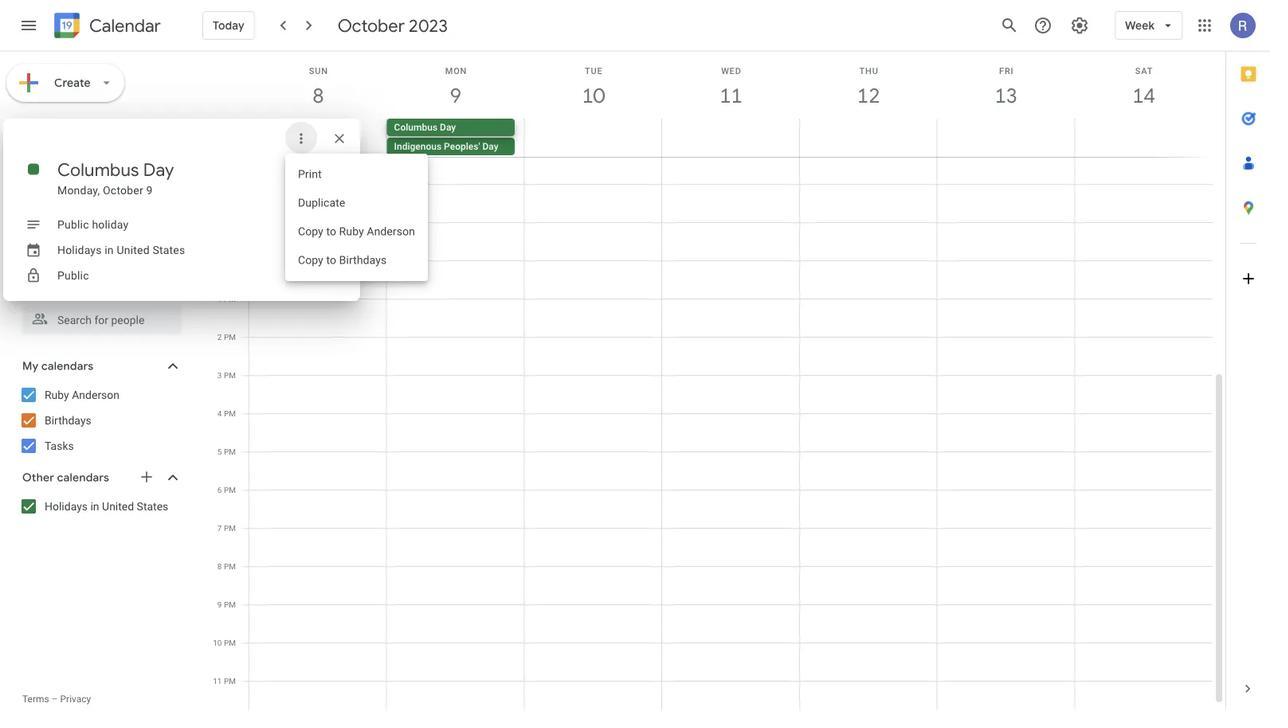 Task type: vqa. For each thing, say whether or not it's contained in the screenshot.


Task type: locate. For each thing, give the bounding box(es) containing it.
12 up 19
[[121, 191, 130, 201]]

my calendars button
[[3, 354, 198, 379]]

in left 26
[[105, 243, 114, 257]]

2 copy from the top
[[298, 254, 323, 267]]

create button
[[6, 64, 124, 102]]

grid containing 8
[[204, 52, 1226, 712]]

10 down tue
[[581, 82, 604, 109]]

19, today element
[[116, 209, 135, 228]]

1 vertical spatial 7
[[217, 524, 222, 533]]

2 pm from the top
[[224, 332, 236, 342]]

5 inside row
[[123, 169, 128, 178]]

menu
[[285, 154, 428, 281]]

settings menu image
[[1070, 16, 1089, 35]]

7 inside row group
[[172, 169, 176, 178]]

ruby inside my calendars list
[[45, 388, 69, 402]]

1 pm
[[217, 294, 236, 304]]

17
[[72, 214, 81, 223]]

0 vertical spatial public
[[57, 218, 89, 231]]

15 element
[[18, 209, 37, 228]]

9 down mon
[[449, 82, 461, 109]]

cell
[[249, 119, 387, 157], [387, 119, 525, 157], [524, 119, 662, 157], [662, 119, 799, 157], [799, 119, 937, 157], [937, 119, 1074, 157], [1074, 119, 1212, 157], [89, 274, 113, 296]]

2 vertical spatial day
[[143, 159, 174, 181]]

october
[[338, 14, 405, 37], [22, 120, 68, 135], [103, 184, 143, 197]]

6 inside row
[[147, 169, 152, 178]]

day right peoples'
[[482, 141, 498, 152]]

fri 13
[[994, 66, 1017, 109]]

1 vertical spatial 11
[[96, 191, 105, 201]]

day up indigenous peoples' day button
[[440, 122, 456, 133]]

grid
[[204, 52, 1226, 712]]

3 down 2
[[217, 371, 222, 380]]

13 right 12 element
[[145, 191, 154, 201]]

0 vertical spatial united
[[117, 243, 150, 257]]

pm for 11 pm
[[224, 677, 236, 686]]

thu
[[859, 66, 879, 76]]

0 vertical spatial columbus
[[394, 122, 438, 133]]

11 inside wed 11
[[719, 82, 741, 109]]

birthdays down copy to ruby anderson
[[339, 254, 387, 267]]

1 horizontal spatial 10
[[213, 638, 222, 648]]

2 vertical spatial 9
[[217, 600, 222, 610]]

wed 11
[[719, 66, 742, 109]]

0 horizontal spatial anderson
[[72, 388, 120, 402]]

7 pm
[[217, 524, 236, 533]]

0 horizontal spatial 12
[[121, 191, 130, 201]]

cell inside row group
[[89, 274, 113, 296]]

tab list
[[1226, 52, 1270, 667]]

11 pm from the top
[[224, 677, 236, 686]]

create
[[54, 76, 91, 90]]

4 up 11 'element' at the top
[[99, 169, 103, 178]]

10 up 11 pm at the left of the page
[[213, 638, 222, 648]]

birthdays up "tasks"
[[45, 414, 91, 427]]

6 inside grid
[[217, 485, 222, 495]]

pm down 4 pm
[[224, 447, 236, 457]]

terms
[[22, 694, 49, 705]]

monday column header
[[40, 140, 64, 163]]

1 horizontal spatial 2023
[[409, 14, 448, 37]]

anderson
[[367, 225, 415, 238], [72, 388, 120, 402]]

columbus inside the columbus day indigenous peoples' day
[[394, 122, 438, 133]]

pm down 10 pm
[[224, 677, 236, 686]]

0 vertical spatial 10
[[581, 82, 604, 109]]

copy
[[298, 225, 323, 238], [298, 254, 323, 267]]

pm down 9 pm
[[224, 638, 236, 648]]

1 vertical spatial day
[[482, 141, 498, 152]]

1 horizontal spatial birthdays
[[339, 254, 387, 267]]

terms – privacy
[[22, 694, 91, 705]]

1 down sunday column header
[[25, 169, 30, 178]]

25
[[96, 236, 105, 245]]

calendar heading
[[86, 15, 161, 37]]

my calendars
[[22, 359, 93, 374]]

ruby up copy to birthdays
[[339, 225, 364, 238]]

–
[[52, 694, 58, 705]]

11 up 18 at the top left of page
[[96, 191, 105, 201]]

8 link
[[300, 77, 337, 114]]

11 cell
[[89, 185, 113, 207]]

2
[[217, 332, 222, 342]]

to down duplicate
[[326, 225, 336, 238]]

sat 14
[[1132, 66, 1154, 109]]

1 vertical spatial anderson
[[72, 388, 120, 402]]

10 up 17
[[72, 191, 81, 201]]

0 vertical spatial 8
[[311, 82, 323, 109]]

anderson down "my calendars" dropdown button
[[72, 388, 120, 402]]

columbus up indigenous
[[394, 122, 438, 133]]

today
[[213, 18, 244, 33]]

0 horizontal spatial 3
[[74, 169, 79, 178]]

26 element
[[116, 231, 135, 250]]

0 horizontal spatial 1
[[25, 169, 30, 178]]

6
[[147, 169, 152, 178], [217, 485, 222, 495]]

pm down 3 pm
[[224, 409, 236, 418]]

11 down the wed
[[719, 82, 741, 109]]

1 for 1
[[25, 169, 30, 178]]

10
[[581, 82, 604, 109], [72, 191, 81, 201], [213, 638, 222, 648]]

columbus day button
[[387, 119, 515, 136]]

3
[[74, 169, 79, 178], [217, 371, 222, 380]]

3 pm
[[217, 371, 236, 380]]

0 horizontal spatial 8
[[217, 562, 222, 571]]

12 down thu
[[856, 82, 879, 109]]

2 vertical spatial 10
[[213, 638, 222, 648]]

1 horizontal spatial 7
[[217, 524, 222, 533]]

0 vertical spatial in
[[105, 243, 114, 257]]

columbus up 11 'element' at the top
[[57, 159, 139, 181]]

0 vertical spatial 11
[[719, 82, 741, 109]]

2 horizontal spatial 5
[[217, 447, 222, 457]]

1 vertical spatial ruby
[[45, 388, 69, 402]]

1 vertical spatial to
[[326, 254, 336, 267]]

1
[[25, 169, 30, 178], [217, 294, 222, 304]]

8 down sun
[[311, 82, 323, 109]]

5 up 12 element
[[123, 169, 128, 178]]

2 horizontal spatial 9
[[449, 82, 461, 109]]

states
[[153, 243, 185, 257], [137, 500, 168, 513]]

pm up 7 pm
[[224, 485, 236, 495]]

0 vertical spatial october
[[338, 14, 405, 37]]

2 horizontal spatial 11
[[719, 82, 741, 109]]

9 link
[[438, 77, 474, 114]]

1 vertical spatial 6
[[217, 485, 222, 495]]

7 for 7 pm
[[217, 524, 222, 533]]

1 up 2
[[217, 294, 222, 304]]

0 vertical spatial anderson
[[367, 225, 415, 238]]

6 pm
[[217, 485, 236, 495]]

0 vertical spatial 13
[[994, 82, 1017, 109]]

1 vertical spatial 9
[[146, 184, 153, 197]]

0 horizontal spatial 9
[[146, 184, 153, 197]]

calendars
[[41, 359, 93, 374], [57, 471, 109, 485]]

november 5 element
[[18, 276, 37, 295]]

0 horizontal spatial 13
[[145, 191, 154, 201]]

5 inside grid
[[217, 447, 222, 457]]

0 horizontal spatial october
[[22, 120, 68, 135]]

1 copy from the top
[[298, 225, 323, 238]]

0 horizontal spatial columbus
[[57, 159, 139, 181]]

1 vertical spatial columbus
[[57, 159, 139, 181]]

0 vertical spatial 1
[[25, 169, 30, 178]]

birthdays inside my calendars list
[[45, 414, 91, 427]]

1 vertical spatial public
[[57, 269, 89, 282]]

calendars inside dropdown button
[[41, 359, 93, 374]]

2 to from the top
[[326, 254, 336, 267]]

5 for 5 pm
[[217, 447, 222, 457]]

1 vertical spatial copy
[[298, 254, 323, 267]]

0 horizontal spatial 10
[[72, 191, 81, 201]]

3 inside grid
[[74, 169, 79, 178]]

my
[[22, 359, 39, 374]]

9 inside mon 9
[[449, 82, 461, 109]]

5 pm from the top
[[224, 447, 236, 457]]

0 horizontal spatial ruby
[[45, 388, 69, 402]]

1 vertical spatial united
[[102, 500, 134, 513]]

ruby down the my calendars
[[45, 388, 69, 402]]

28
[[170, 236, 179, 245]]

october 2023 up mon
[[338, 14, 448, 37]]

1 horizontal spatial 4
[[217, 409, 222, 418]]

day inside columbus day monday, october 9
[[143, 159, 174, 181]]

4 down 3 pm
[[217, 409, 222, 418]]

4 for 4 pm
[[217, 409, 222, 418]]

11 inside 11 'element'
[[96, 191, 105, 201]]

mon 9
[[445, 66, 467, 109]]

to
[[326, 225, 336, 238], [326, 254, 336, 267]]

2 vertical spatial 11
[[213, 677, 222, 686]]

13 inside row
[[145, 191, 154, 201]]

12
[[856, 82, 879, 109], [121, 191, 130, 201]]

1 to from the top
[[326, 225, 336, 238]]

to down copy to ruby anderson
[[326, 254, 336, 267]]

2023 up tuesday column header
[[70, 120, 97, 135]]

8 down 7 pm
[[217, 562, 222, 571]]

october 2023 up monday column header
[[22, 120, 97, 135]]

6 up 13 element
[[147, 169, 152, 178]]

copy down copy to ruby anderson
[[298, 254, 323, 267]]

0 horizontal spatial 6
[[147, 169, 152, 178]]

columbus inside columbus day monday, october 9
[[57, 159, 139, 181]]

0 vertical spatial 7
[[172, 169, 176, 178]]

0 horizontal spatial 11
[[96, 191, 105, 201]]

11 down 10 pm
[[213, 677, 222, 686]]

6 up 7 pm
[[217, 485, 222, 495]]

5
[[123, 169, 128, 178], [25, 280, 30, 290], [217, 447, 222, 457]]

calendars down "tasks"
[[57, 471, 109, 485]]

9 element
[[42, 186, 61, 206]]

0 vertical spatial copy
[[298, 225, 323, 238]]

0 horizontal spatial october 2023
[[22, 120, 97, 135]]

12 element
[[116, 186, 135, 206]]

columbus day indigenous peoples' day
[[394, 122, 498, 152]]

1 horizontal spatial 11
[[213, 677, 222, 686]]

1 vertical spatial calendars
[[57, 471, 109, 485]]

9 up 10 pm
[[217, 600, 222, 610]]

1 vertical spatial birthdays
[[45, 414, 91, 427]]

5 down 29 element
[[25, 280, 30, 290]]

6 pm from the top
[[224, 485, 236, 495]]

1 horizontal spatial anderson
[[367, 225, 415, 238]]

terms link
[[22, 694, 49, 705]]

2023 up mon
[[409, 14, 448, 37]]

0 vertical spatial 4
[[99, 169, 103, 178]]

birthdays
[[339, 254, 387, 267], [45, 414, 91, 427]]

calendars up ruby anderson
[[41, 359, 93, 374]]

7
[[172, 169, 176, 178], [217, 524, 222, 533]]

8 pm from the top
[[224, 562, 236, 571]]

tuesday column header
[[64, 140, 89, 163]]

2 element
[[42, 164, 61, 183]]

9 pm from the top
[[224, 600, 236, 610]]

2 public from the top
[[57, 269, 89, 282]]

6 for 6
[[147, 169, 152, 178]]

copy down duplicate
[[298, 225, 323, 238]]

october 2023
[[338, 14, 448, 37], [22, 120, 97, 135]]

0 horizontal spatial 5
[[25, 280, 30, 290]]

2 vertical spatial 5
[[217, 447, 222, 457]]

pm up the '8 pm' on the left of the page
[[224, 524, 236, 533]]

25 element
[[91, 231, 110, 250]]

1 horizontal spatial 3
[[217, 371, 222, 380]]

pm for 7 pm
[[224, 524, 236, 533]]

to for ruby
[[326, 225, 336, 238]]

holidays in united states
[[57, 243, 185, 257], [45, 500, 168, 513]]

1 horizontal spatial 6
[[217, 485, 222, 495]]

4
[[99, 169, 103, 178], [217, 409, 222, 418]]

10 for 10 element
[[72, 191, 81, 201]]

1 vertical spatial 1
[[217, 294, 222, 304]]

8
[[311, 82, 323, 109], [217, 562, 222, 571]]

row
[[242, 119, 1226, 157], [15, 140, 186, 163], [15, 163, 186, 185], [15, 185, 186, 207], [15, 207, 186, 229], [15, 229, 186, 252]]

november 2 element
[[116, 253, 135, 273]]

None search field
[[0, 300, 198, 335]]

3 pm from the top
[[224, 371, 236, 380]]

1 horizontal spatial 5
[[123, 169, 128, 178]]

1 public from the top
[[57, 218, 89, 231]]

1 vertical spatial 4
[[217, 409, 222, 418]]

today button
[[202, 6, 255, 45]]

13 link
[[988, 77, 1025, 114]]

10 inside october 2023 grid
[[72, 191, 81, 201]]

ruby
[[339, 225, 364, 238], [45, 388, 69, 402]]

13
[[994, 82, 1017, 109], [145, 191, 154, 201]]

sunday column header
[[15, 140, 40, 163]]

7 pm from the top
[[224, 524, 236, 533]]

1 vertical spatial 5
[[25, 280, 30, 290]]

0 vertical spatial 2023
[[409, 14, 448, 37]]

pm for 8 pm
[[224, 562, 236, 571]]

0 vertical spatial calendars
[[41, 359, 93, 374]]

in
[[105, 243, 114, 257], [90, 500, 99, 513]]

day up 13 element
[[143, 159, 174, 181]]

row group containing 1
[[15, 163, 186, 296]]

3 up monday,
[[74, 169, 79, 178]]

1 horizontal spatial 1
[[217, 294, 222, 304]]

2023
[[409, 14, 448, 37], [70, 120, 97, 135]]

8 inside 'sun 8'
[[311, 82, 323, 109]]

0 vertical spatial ruby
[[339, 225, 364, 238]]

mon
[[445, 66, 467, 76]]

0 vertical spatial to
[[326, 225, 336, 238]]

columbus day monday, october 9
[[57, 159, 174, 197]]

4 inside row group
[[99, 169, 103, 178]]

1 horizontal spatial 13
[[994, 82, 1017, 109]]

12 inside october 2023 grid
[[121, 191, 130, 201]]

november 1 element
[[91, 253, 110, 273]]

1 horizontal spatial columbus
[[394, 122, 438, 133]]

1 horizontal spatial october 2023
[[338, 14, 448, 37]]

1 vertical spatial 13
[[145, 191, 154, 201]]

0 vertical spatial 5
[[123, 169, 128, 178]]

0 vertical spatial october 2023
[[338, 14, 448, 37]]

10 pm from the top
[[224, 638, 236, 648]]

9 right 12 element
[[146, 184, 153, 197]]

28 element
[[165, 231, 184, 250]]

columbus
[[394, 122, 438, 133], [57, 159, 139, 181]]

30 element
[[42, 253, 61, 273]]

indigenous peoples' day button
[[387, 138, 515, 155]]

0 vertical spatial day
[[440, 122, 456, 133]]

indigenous
[[394, 141, 442, 152]]

1 pm from the top
[[224, 294, 236, 304]]

0 vertical spatial holidays in united states
[[57, 243, 185, 257]]

public
[[57, 218, 89, 231], [57, 269, 89, 282]]

11 link
[[713, 77, 749, 114]]

1 horizontal spatial day
[[440, 122, 456, 133]]

menu containing print
[[285, 154, 428, 281]]

row group
[[15, 163, 186, 296]]

11 for 11 'element' at the top
[[96, 191, 105, 201]]

1 inside grid
[[217, 294, 222, 304]]

1 horizontal spatial 8
[[311, 82, 323, 109]]

9
[[449, 82, 461, 109], [146, 184, 153, 197], [217, 600, 222, 610]]

11 element
[[91, 186, 110, 206]]

29
[[23, 258, 32, 268]]

13 down fri
[[994, 82, 1017, 109]]

pm for 5 pm
[[224, 447, 236, 457]]

day
[[440, 122, 456, 133], [482, 141, 498, 152], [143, 159, 174, 181]]

row containing 1
[[15, 163, 186, 185]]

2 horizontal spatial day
[[482, 141, 498, 152]]

tasks
[[45, 439, 74, 453]]

4 inside grid
[[217, 409, 222, 418]]

copy for copy to ruby anderson
[[298, 225, 323, 238]]

1 vertical spatial 3
[[217, 371, 222, 380]]

7 inside grid
[[217, 524, 222, 533]]

4 pm from the top
[[224, 409, 236, 418]]

0 horizontal spatial 4
[[99, 169, 103, 178]]

0 horizontal spatial 7
[[172, 169, 176, 178]]

pm up 4 pm
[[224, 371, 236, 380]]

5 up 6 pm
[[217, 447, 222, 457]]

10 for 10 pm
[[213, 638, 222, 648]]

row containing columbus day
[[242, 119, 1226, 157]]

1 inside row
[[25, 169, 30, 178]]

pm up 9 pm
[[224, 562, 236, 571]]

other
[[22, 471, 54, 485]]

other calendars button
[[3, 465, 198, 491]]

0 vertical spatial 6
[[147, 169, 152, 178]]

3 for 3 pm
[[217, 371, 222, 380]]

0 vertical spatial 9
[[449, 82, 461, 109]]

calendars inside dropdown button
[[57, 471, 109, 485]]

pm up 2 pm
[[224, 294, 236, 304]]

18
[[96, 214, 105, 223]]

5 inside row
[[25, 280, 30, 290]]

anderson up copy to birthdays
[[367, 225, 415, 238]]

0 horizontal spatial in
[[90, 500, 99, 513]]

pm down the '8 pm' on the left of the page
[[224, 600, 236, 610]]

columbus for columbus day indigenous peoples' day
[[394, 122, 438, 133]]

1 vertical spatial october 2023
[[22, 120, 97, 135]]

in down other calendars dropdown button
[[90, 500, 99, 513]]

0 vertical spatial 3
[[74, 169, 79, 178]]

anderson inside my calendars list
[[72, 388, 120, 402]]

pm right 2
[[224, 332, 236, 342]]



Task type: describe. For each thing, give the bounding box(es) containing it.
day for columbus day indigenous peoples' day
[[440, 122, 456, 133]]

my calendars list
[[3, 382, 198, 459]]

4 pm
[[217, 409, 236, 418]]

29 row
[[15, 252, 186, 274]]

add other calendars image
[[139, 469, 155, 485]]

pm for 4 pm
[[224, 409, 236, 418]]

3 for 3
[[74, 169, 79, 178]]

sat
[[1135, 66, 1153, 76]]

1 vertical spatial holidays in united states
[[45, 500, 168, 513]]

week
[[1125, 18, 1155, 33]]

tue 10
[[581, 66, 604, 109]]

tue
[[585, 66, 603, 76]]

pm for 10 pm
[[224, 638, 236, 648]]

november 4 element
[[165, 253, 184, 273]]

2 pm
[[217, 332, 236, 342]]

calendar
[[89, 15, 161, 37]]

row inside grid
[[242, 119, 1226, 157]]

5 row
[[15, 274, 186, 296]]

14 link
[[1126, 77, 1162, 114]]

1 vertical spatial holidays
[[45, 500, 88, 513]]

pm for 6 pm
[[224, 485, 236, 495]]

row containing 10
[[15, 185, 186, 207]]

19 cell
[[113, 207, 138, 229]]

18 element
[[91, 209, 110, 228]]

october 2023 grid
[[15, 140, 186, 296]]

10 pm
[[213, 638, 236, 648]]

13 element
[[140, 186, 159, 206]]

pm for 2 pm
[[224, 332, 236, 342]]

1 horizontal spatial in
[[105, 243, 114, 257]]

october inside columbus day monday, october 9
[[103, 184, 143, 197]]

print
[[298, 168, 322, 181]]

november 7 element
[[67, 276, 86, 295]]

1 horizontal spatial ruby
[[339, 225, 364, 238]]

copy to ruby anderson
[[298, 225, 415, 238]]

public for public holiday
[[57, 218, 89, 231]]

cell containing columbus day
[[387, 119, 525, 157]]

5 for november 5 element at the left top of page
[[25, 280, 30, 290]]

calendar element
[[51, 10, 161, 45]]

0 vertical spatial states
[[153, 243, 185, 257]]

0 vertical spatial holidays
[[57, 243, 102, 257]]

friday column header
[[138, 140, 162, 163]]

row containing 22
[[15, 229, 186, 252]]

27 element
[[140, 231, 159, 250]]

thu 12
[[856, 66, 879, 109]]

privacy link
[[60, 694, 91, 705]]

19
[[121, 214, 130, 223]]

pm for 9 pm
[[224, 600, 236, 610]]

7 for 7
[[172, 169, 176, 178]]

1 vertical spatial october
[[22, 120, 68, 135]]

12 link
[[850, 77, 887, 114]]

columbus day heading
[[57, 159, 174, 181]]

public holiday
[[57, 218, 129, 231]]

ruby anderson
[[45, 388, 120, 402]]

23 element
[[42, 231, 61, 250]]

10 link
[[575, 77, 612, 114]]

main drawer image
[[19, 16, 38, 35]]

1 vertical spatial states
[[137, 500, 168, 513]]

calendars for my calendars
[[41, 359, 93, 374]]

2 horizontal spatial 10
[[581, 82, 604, 109]]

duplicate
[[298, 196, 345, 210]]

5 pm
[[217, 447, 236, 457]]

sun
[[309, 66, 328, 76]]

copy to birthdays
[[298, 254, 387, 267]]

privacy
[[60, 694, 91, 705]]

15
[[23, 214, 32, 223]]

holiday
[[92, 218, 129, 231]]

26
[[121, 236, 130, 245]]

november 3 element
[[140, 253, 159, 273]]

10 element
[[67, 186, 86, 206]]

copy for copy to birthdays
[[298, 254, 323, 267]]

17 element
[[67, 209, 86, 228]]

11 for 11 pm
[[213, 677, 222, 686]]

24 element
[[67, 231, 86, 250]]

6 for 6 pm
[[217, 485, 222, 495]]

0 vertical spatial birthdays
[[339, 254, 387, 267]]

row containing 15
[[15, 207, 186, 229]]

public for public
[[57, 269, 89, 282]]

16 element
[[42, 209, 61, 228]]

wed
[[721, 66, 742, 76]]

1 horizontal spatial 12
[[856, 82, 879, 109]]

anderson inside menu
[[367, 225, 415, 238]]

Search for people text field
[[32, 306, 172, 335]]

9 inside columbus day monday, october 9
[[146, 184, 153, 197]]

peoples'
[[444, 141, 480, 152]]

0 horizontal spatial 2023
[[70, 120, 97, 135]]

9 pm
[[217, 600, 236, 610]]

week button
[[1115, 6, 1183, 45]]

other calendars
[[22, 471, 109, 485]]

november 6 element
[[42, 276, 61, 295]]

31 element
[[67, 253, 86, 273]]

13 inside grid
[[994, 82, 1017, 109]]

to for birthdays
[[326, 254, 336, 267]]

27
[[145, 236, 154, 245]]

24
[[72, 236, 81, 245]]

11 pm
[[213, 677, 236, 686]]

29 element
[[18, 253, 37, 273]]

pm for 1 pm
[[224, 294, 236, 304]]

14
[[1132, 82, 1154, 109]]

day for columbus day monday, october 9
[[143, 159, 174, 181]]

fri
[[999, 66, 1014, 76]]

columbus for columbus day monday, october 9
[[57, 159, 139, 181]]

22 element
[[18, 231, 37, 250]]

sun 8
[[309, 66, 328, 109]]

4 for 4
[[99, 169, 103, 178]]

calendars for other calendars
[[57, 471, 109, 485]]

8 pm
[[217, 562, 236, 571]]

monday,
[[57, 184, 100, 197]]

1 vertical spatial 8
[[217, 562, 222, 571]]

1 horizontal spatial 9
[[217, 600, 222, 610]]

1 for 1 pm
[[217, 294, 222, 304]]

pm for 3 pm
[[224, 371, 236, 380]]

22
[[23, 236, 32, 245]]



